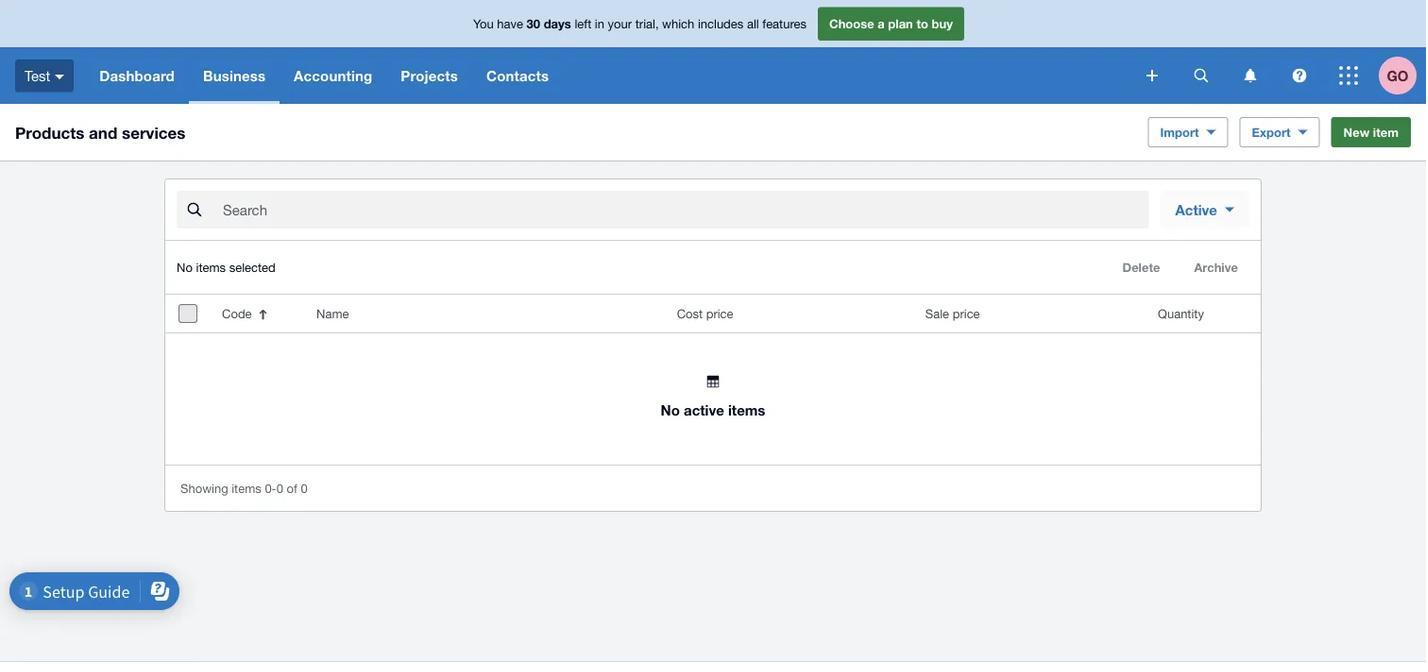 Task type: describe. For each thing, give the bounding box(es) containing it.
choose a plan to buy
[[829, 16, 953, 31]]

sale price button
[[745, 295, 992, 333]]

items for no items selected
[[196, 260, 226, 274]]

all
[[747, 16, 759, 31]]

cost price
[[677, 306, 734, 321]]

sale
[[926, 306, 950, 321]]

import
[[1161, 125, 1199, 139]]

left
[[575, 16, 592, 31]]

products
[[15, 123, 84, 142]]

price for sale price
[[953, 306, 980, 321]]

showing items 0-0 of 0
[[180, 481, 308, 496]]

new item
[[1344, 125, 1399, 139]]

days
[[544, 16, 571, 31]]

cost price button
[[493, 295, 745, 333]]

showing
[[180, 481, 228, 496]]

you have 30 days left in your trial, which includes all features
[[473, 16, 807, 31]]

which
[[662, 16, 695, 31]]

quantity
[[1158, 306, 1204, 321]]

buy
[[932, 16, 953, 31]]

and
[[89, 123, 117, 142]]

code
[[222, 306, 252, 321]]

contacts button
[[472, 47, 563, 104]]

includes
[[698, 16, 744, 31]]

svg image inside test popup button
[[55, 74, 64, 79]]

name button
[[305, 295, 493, 333]]

1 0 from the left
[[276, 481, 283, 496]]

export
[[1252, 125, 1291, 139]]

import button
[[1148, 117, 1229, 147]]

items for showing items 0-0 of 0
[[232, 481, 261, 496]]

choose
[[829, 16, 875, 31]]

products and services
[[15, 123, 186, 142]]

your
[[608, 16, 632, 31]]

svg image up export popup button
[[1293, 68, 1307, 83]]

delete
[[1123, 260, 1161, 274]]

banner containing dashboard
[[0, 0, 1427, 104]]

no for no active items
[[661, 402, 680, 419]]

1 vertical spatial items
[[728, 402, 766, 419]]

active
[[684, 402, 724, 419]]

of
[[287, 481, 297, 496]]

have
[[497, 16, 523, 31]]

business
[[203, 67, 266, 84]]

code button
[[211, 295, 305, 333]]

svg image up import popup button
[[1195, 68, 1209, 83]]

no items selected
[[177, 260, 276, 274]]

0-
[[265, 481, 276, 496]]

new
[[1344, 125, 1370, 139]]

0 horizontal spatial svg image
[[1147, 70, 1158, 81]]

cost
[[677, 306, 703, 321]]



Task type: vqa. For each thing, say whether or not it's contained in the screenshot.
Amount
no



Task type: locate. For each thing, give the bounding box(es) containing it.
delete button
[[1111, 252, 1172, 282]]

svg image left go
[[1340, 66, 1359, 85]]

new item button
[[1332, 117, 1411, 147]]

svg image
[[1245, 68, 1257, 83], [1147, 70, 1158, 81]]

banner
[[0, 0, 1427, 104]]

0 horizontal spatial items
[[196, 260, 226, 274]]

1 horizontal spatial 0
[[301, 481, 308, 496]]

in
[[595, 16, 605, 31]]

navigation
[[85, 47, 1134, 104]]

price right sale
[[953, 306, 980, 321]]

services
[[122, 123, 186, 142]]

no inside list of items with cost price, sale price and quantity element
[[661, 402, 680, 419]]

items right active in the bottom of the page
[[728, 402, 766, 419]]

navigation containing dashboard
[[85, 47, 1134, 104]]

Search search field
[[221, 192, 1149, 228]]

accounting button
[[280, 47, 387, 104]]

1 vertical spatial no
[[661, 402, 680, 419]]

no left selected
[[177, 260, 193, 274]]

price for cost price
[[706, 306, 734, 321]]

items left the 0-
[[232, 481, 261, 496]]

1 horizontal spatial svg image
[[1245, 68, 1257, 83]]

price
[[706, 306, 734, 321], [953, 306, 980, 321]]

0
[[276, 481, 283, 496], [301, 481, 308, 496]]

sale price
[[926, 306, 980, 321]]

active button
[[1161, 191, 1250, 229]]

navigation inside banner
[[85, 47, 1134, 104]]

price inside "button"
[[706, 306, 734, 321]]

30
[[527, 16, 540, 31]]

active
[[1176, 201, 1218, 218]]

0 horizontal spatial no
[[177, 260, 193, 274]]

0 vertical spatial no
[[177, 260, 193, 274]]

svg image right "test"
[[55, 74, 64, 79]]

quantity button
[[992, 295, 1216, 333]]

2 vertical spatial items
[[232, 481, 261, 496]]

1 horizontal spatial items
[[232, 481, 261, 496]]

1 price from the left
[[706, 306, 734, 321]]

no active items
[[661, 402, 766, 419]]

go
[[1387, 67, 1409, 84]]

no
[[177, 260, 193, 274], [661, 402, 680, 419]]

items
[[196, 260, 226, 274], [728, 402, 766, 419], [232, 481, 261, 496]]

2 horizontal spatial items
[[728, 402, 766, 419]]

name
[[317, 306, 349, 321]]

svg image
[[1340, 66, 1359, 85], [1195, 68, 1209, 83], [1293, 68, 1307, 83], [55, 74, 64, 79]]

test button
[[0, 47, 85, 104]]

to
[[917, 16, 929, 31]]

test
[[25, 67, 50, 84]]

svg image up the "export"
[[1245, 68, 1257, 83]]

a
[[878, 16, 885, 31]]

dashboard
[[99, 67, 175, 84]]

trial,
[[636, 16, 659, 31]]

2 price from the left
[[953, 306, 980, 321]]

business button
[[189, 47, 280, 104]]

2 0 from the left
[[301, 481, 308, 496]]

1 horizontal spatial price
[[953, 306, 980, 321]]

projects button
[[387, 47, 472, 104]]

items left selected
[[196, 260, 226, 274]]

you
[[473, 16, 494, 31]]

archive button
[[1183, 252, 1250, 282]]

accounting
[[294, 67, 372, 84]]

price right cost
[[706, 306, 734, 321]]

archive
[[1195, 260, 1238, 274]]

selected
[[229, 260, 276, 274]]

no left active in the bottom of the page
[[661, 402, 680, 419]]

features
[[763, 16, 807, 31]]

svg image up import popup button
[[1147, 70, 1158, 81]]

contacts
[[486, 67, 549, 84]]

item
[[1373, 125, 1399, 139]]

0 horizontal spatial 0
[[276, 481, 283, 496]]

0 left "of"
[[276, 481, 283, 496]]

no for no items selected
[[177, 260, 193, 274]]

0 right "of"
[[301, 481, 308, 496]]

price inside button
[[953, 306, 980, 321]]

0 horizontal spatial price
[[706, 306, 734, 321]]

list of items with cost price, sale price and quantity element
[[165, 295, 1261, 465]]

export button
[[1240, 117, 1320, 147]]

projects
[[401, 67, 458, 84]]

go button
[[1379, 47, 1427, 104]]

plan
[[888, 16, 913, 31]]

0 vertical spatial items
[[196, 260, 226, 274]]

dashboard link
[[85, 47, 189, 104]]

1 horizontal spatial no
[[661, 402, 680, 419]]



